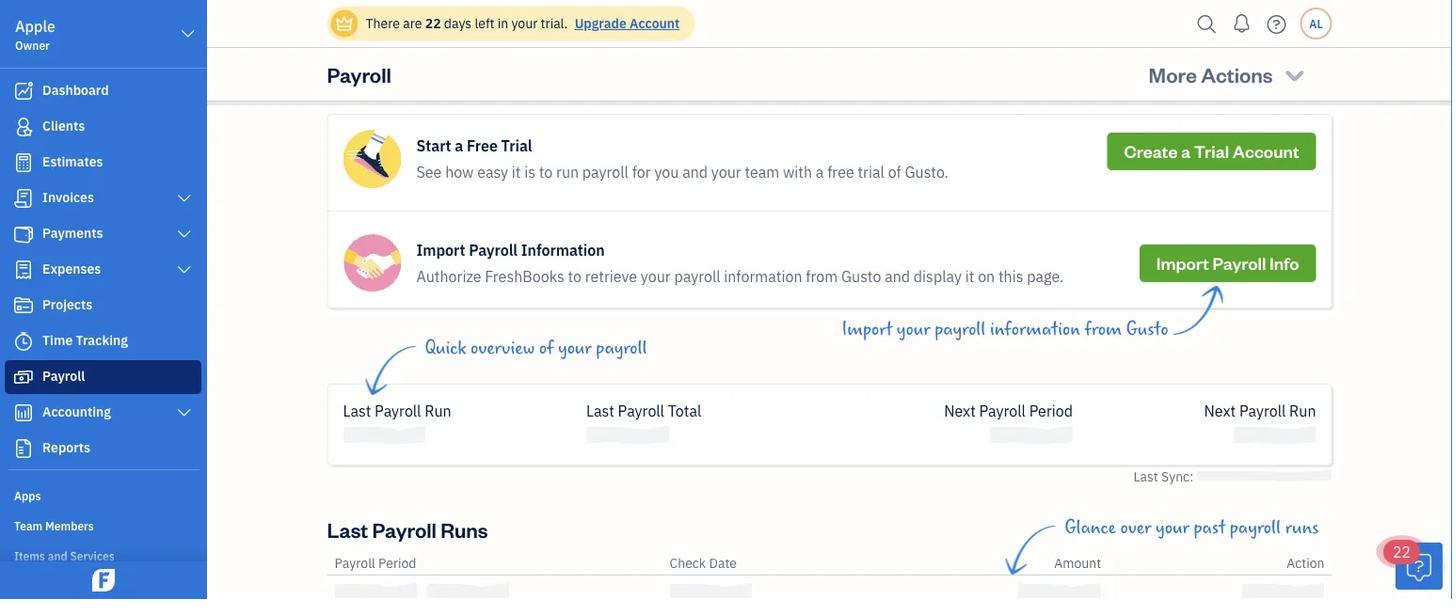 Task type: locate. For each thing, give the bounding box(es) containing it.
gusto
[[841, 267, 881, 287], [1126, 320, 1169, 340]]

quick
[[425, 338, 466, 359]]

1 horizontal spatial run
[[1290, 402, 1316, 422]]

1 run from the left
[[425, 402, 451, 422]]

to right the is
[[539, 163, 553, 183]]

dashboard image
[[12, 82, 35, 101]]

1 vertical spatial chevron large down image
[[176, 406, 193, 421]]

apps
[[14, 489, 41, 504]]

it
[[512, 163, 521, 183], [965, 267, 975, 287]]

date
[[709, 555, 737, 573]]

1 horizontal spatial 22
[[1393, 543, 1411, 562]]

you
[[655, 163, 679, 183]]

a for trial
[[1181, 141, 1191, 163]]

1 horizontal spatial of
[[888, 163, 901, 183]]

retrieve
[[585, 267, 637, 287]]

clients
[[42, 117, 85, 135]]

0 vertical spatial to
[[539, 163, 553, 183]]

chevron large down image for payments
[[176, 227, 193, 242]]

payroll inside start a free trial see how easy it is to run payroll for you and your team with a free trial of gusto.
[[582, 163, 629, 183]]

time
[[42, 332, 73, 349]]

team
[[745, 163, 780, 183]]

2 vertical spatial chevron large down image
[[176, 263, 193, 278]]

of right overview
[[539, 338, 554, 359]]

period down last payroll runs
[[378, 555, 416, 573]]

next
[[944, 402, 976, 422], [1204, 402, 1236, 422]]

trial inside start a free trial see how easy it is to run payroll for you and your team with a free trial of gusto.
[[501, 136, 532, 156]]

1 horizontal spatial and
[[885, 267, 910, 287]]

0 vertical spatial chevron large down image
[[176, 227, 193, 242]]

payment image
[[12, 225, 35, 244]]

with
[[783, 163, 812, 183]]

account
[[630, 15, 680, 32], [1233, 141, 1299, 163]]

0 vertical spatial and
[[683, 163, 708, 183]]

0 horizontal spatial next
[[944, 402, 976, 422]]

chevron large down image inside accounting link
[[176, 406, 193, 421]]

0 horizontal spatial from
[[806, 267, 838, 287]]

1 horizontal spatial trial
[[1194, 141, 1230, 163]]

main element
[[0, 0, 254, 600]]

actions
[[1201, 61, 1273, 88]]

to down information
[[568, 267, 582, 287]]

trial right create
[[1194, 141, 1230, 163]]

and left the display
[[885, 267, 910, 287]]

payroll inside import payroll information authorize freshbooks to retrieve your payroll information from gusto and display it on this page.
[[469, 241, 518, 261]]

1 horizontal spatial from
[[1085, 320, 1122, 340]]

run for last payroll run
[[425, 402, 451, 422]]

0 vertical spatial period
[[1029, 402, 1073, 422]]

payroll
[[582, 163, 629, 183], [674, 267, 721, 287], [935, 320, 986, 340], [596, 338, 647, 359], [1230, 518, 1281, 539]]

0 horizontal spatial period
[[378, 555, 416, 573]]

import inside "button"
[[1157, 253, 1210, 275]]

period down import your payroll information from gusto
[[1029, 402, 1073, 422]]

your right retrieve
[[641, 267, 671, 287]]

quick overview of your payroll
[[425, 338, 647, 359]]

payroll down the display
[[935, 320, 986, 340]]

1 vertical spatial period
[[378, 555, 416, 573]]

1 vertical spatial 22
[[1393, 543, 1411, 562]]

expenses link
[[5, 253, 201, 287]]

1 next from the left
[[944, 402, 976, 422]]

1 horizontal spatial import
[[842, 320, 892, 340]]

invoices link
[[5, 182, 201, 216]]

of inside start a free trial see how easy it is to run payroll for you and your team with a free trial of gusto.
[[888, 163, 901, 183]]

free
[[467, 136, 498, 156]]

period
[[1029, 402, 1073, 422], [378, 555, 416, 573]]

expense image
[[12, 261, 35, 280]]

0 horizontal spatial and
[[683, 163, 708, 183]]

last for last payroll run
[[343, 402, 371, 422]]

last
[[343, 402, 371, 422], [586, 402, 615, 422], [1134, 469, 1158, 486], [327, 517, 368, 544]]

team members link
[[5, 511, 201, 539]]

reports
[[42, 439, 90, 457]]

1 horizontal spatial next
[[1204, 402, 1236, 422]]

1 vertical spatial from
[[1085, 320, 1122, 340]]

2 chevron large down image from the top
[[176, 406, 193, 421]]

2 next from the left
[[1204, 402, 1236, 422]]

0 vertical spatial from
[[806, 267, 838, 287]]

trial inside button
[[1194, 141, 1230, 163]]

glance
[[1065, 518, 1116, 539]]

0 vertical spatial of
[[888, 163, 901, 183]]

2 horizontal spatial import
[[1157, 253, 1210, 275]]

payroll right retrieve
[[674, 267, 721, 287]]

estimate image
[[12, 153, 35, 172]]

0 horizontal spatial 22
[[425, 15, 441, 32]]

chevron large down image up 'reports' link
[[176, 406, 193, 421]]

payroll
[[327, 61, 391, 88], [469, 241, 518, 261], [1213, 253, 1266, 275], [42, 368, 85, 385], [375, 402, 421, 422], [618, 402, 665, 422], [979, 402, 1026, 422], [1240, 402, 1286, 422], [372, 517, 437, 544], [335, 555, 375, 573]]

1 vertical spatial chevron large down image
[[176, 191, 193, 206]]

1 vertical spatial of
[[539, 338, 554, 359]]

import your payroll information from gusto
[[842, 320, 1169, 340]]

it left on
[[965, 267, 975, 287]]

import inside import payroll information authorize freshbooks to retrieve your payroll information from gusto and display it on this page.
[[417, 241, 465, 261]]

display
[[914, 267, 962, 287]]

trial
[[501, 136, 532, 156], [1194, 141, 1230, 163]]

0 vertical spatial 22
[[425, 15, 441, 32]]

1 vertical spatial to
[[568, 267, 582, 287]]

1 vertical spatial it
[[965, 267, 975, 287]]

for
[[632, 163, 651, 183]]

chevron large down image inside expenses link
[[176, 263, 193, 278]]

reports link
[[5, 432, 201, 466]]

0 horizontal spatial a
[[455, 136, 463, 156]]

estimates link
[[5, 146, 201, 180]]

0 horizontal spatial of
[[539, 338, 554, 359]]

1 horizontal spatial a
[[816, 163, 824, 183]]

1 vertical spatial and
[[885, 267, 910, 287]]

payroll left for
[[582, 163, 629, 183]]

payroll for next payroll period
[[979, 402, 1026, 422]]

of right trial
[[888, 163, 901, 183]]

information
[[521, 241, 605, 261]]

a left the free
[[816, 163, 824, 183]]

info
[[1270, 253, 1299, 275]]

0 vertical spatial information
[[724, 267, 802, 287]]

upgrade account link
[[571, 15, 680, 32]]

gusto inside import payroll information authorize freshbooks to retrieve your payroll information from gusto and display it on this page.
[[841, 267, 881, 287]]

and
[[683, 163, 708, 183], [885, 267, 910, 287]]

a
[[455, 136, 463, 156], [1181, 141, 1191, 163], [816, 163, 824, 183]]

past
[[1194, 518, 1226, 539]]

account right upgrade
[[630, 15, 680, 32]]

trial up the is
[[501, 136, 532, 156]]

notifications image
[[1227, 5, 1257, 42]]

invoice image
[[12, 189, 35, 208]]

0 horizontal spatial import
[[417, 241, 465, 261]]

money image
[[12, 368, 35, 387]]

payroll for last payroll total
[[618, 402, 665, 422]]

0 horizontal spatial gusto
[[841, 267, 881, 287]]

payroll right past
[[1230, 518, 1281, 539]]

account down chevrondown icon
[[1233, 141, 1299, 163]]

0 horizontal spatial information
[[724, 267, 802, 287]]

payroll inside import payroll info "button"
[[1213, 253, 1266, 275]]

resource center badge image
[[1396, 543, 1443, 590]]

2 run from the left
[[1290, 402, 1316, 422]]

project image
[[12, 296, 35, 315]]

0 horizontal spatial to
[[539, 163, 553, 183]]

chevron large down image
[[176, 227, 193, 242], [176, 406, 193, 421]]

your right overview
[[558, 338, 592, 359]]

last payroll total
[[586, 402, 702, 422]]

in
[[498, 15, 508, 32]]

chart image
[[12, 404, 35, 423]]

22
[[425, 15, 441, 32], [1393, 543, 1411, 562]]

it left the is
[[512, 163, 521, 183]]

1 vertical spatial account
[[1233, 141, 1299, 163]]

1 horizontal spatial account
[[1233, 141, 1299, 163]]

1 chevron large down image from the top
[[176, 227, 193, 242]]

2 horizontal spatial a
[[1181, 141, 1191, 163]]

next for next payroll run
[[1204, 402, 1236, 422]]

chevron large down image down invoices link
[[176, 227, 193, 242]]

chevron large down image
[[179, 23, 197, 45], [176, 191, 193, 206], [176, 263, 193, 278]]

last payroll runs
[[327, 517, 488, 544]]

is
[[524, 163, 536, 183]]

go to help image
[[1262, 10, 1292, 38]]

days
[[444, 15, 472, 32]]

freshbooks image
[[88, 569, 119, 592]]

0 vertical spatial it
[[512, 163, 521, 183]]

0 horizontal spatial account
[[630, 15, 680, 32]]

apps link
[[5, 481, 201, 509]]

a left free on the left of the page
[[455, 136, 463, 156]]

a inside button
[[1181, 141, 1191, 163]]

a right create
[[1181, 141, 1191, 163]]

payroll inside import payroll information authorize freshbooks to retrieve your payroll information from gusto and display it on this page.
[[674, 267, 721, 287]]

over
[[1121, 518, 1152, 539]]

last payroll run
[[343, 402, 451, 422]]

0 horizontal spatial run
[[425, 402, 451, 422]]

a for free
[[455, 136, 463, 156]]

1 horizontal spatial period
[[1029, 402, 1073, 422]]

items and services image
[[14, 548, 201, 563]]

runs
[[1285, 518, 1319, 539]]

clients link
[[5, 110, 201, 144]]

to
[[539, 163, 553, 183], [568, 267, 582, 287]]

1 horizontal spatial gusto
[[1126, 320, 1169, 340]]

your left team
[[711, 163, 741, 183]]

owner
[[15, 38, 50, 53]]

there
[[366, 15, 400, 32]]

time tracking link
[[5, 325, 201, 359]]

1 horizontal spatial to
[[568, 267, 582, 287]]

0 vertical spatial gusto
[[841, 267, 881, 287]]

crown image
[[335, 14, 354, 33]]

your
[[512, 15, 538, 32], [711, 163, 741, 183], [641, 267, 671, 287], [897, 320, 930, 340], [558, 338, 592, 359], [1156, 518, 1190, 539]]

payments link
[[5, 217, 201, 251]]

members
[[45, 519, 94, 534]]

are
[[403, 15, 422, 32]]

and right you
[[683, 163, 708, 183]]

freshbooks
[[485, 267, 564, 287]]

import payroll info button
[[1140, 245, 1316, 283]]

dashboard
[[42, 81, 109, 99]]

payroll inside payroll link
[[42, 368, 85, 385]]

0 horizontal spatial trial
[[501, 136, 532, 156]]

1 horizontal spatial information
[[990, 320, 1080, 340]]

it inside start a free trial see how easy it is to run payroll for you and your team with a free trial of gusto.
[[512, 163, 521, 183]]

0 horizontal spatial it
[[512, 163, 521, 183]]

run for next payroll run
[[1290, 402, 1316, 422]]

1 horizontal spatial it
[[965, 267, 975, 287]]

chevron large down image inside invoices link
[[176, 191, 193, 206]]

from
[[806, 267, 838, 287], [1085, 320, 1122, 340]]



Task type: describe. For each thing, give the bounding box(es) containing it.
1 vertical spatial information
[[990, 320, 1080, 340]]

your inside import payroll information authorize freshbooks to retrieve your payroll information from gusto and display it on this page.
[[641, 267, 671, 287]]

payroll up the last payroll total
[[596, 338, 647, 359]]

import for import payroll info
[[1157, 253, 1210, 275]]

start a free trial see how easy it is to run payroll for you and your team with a free trial of gusto.
[[417, 136, 949, 183]]

report image
[[12, 440, 35, 458]]

tracking
[[76, 332, 128, 349]]

account inside create a trial account button
[[1233, 141, 1299, 163]]

your right in at the left top of page
[[512, 15, 538, 32]]

payroll for last payroll run
[[375, 402, 421, 422]]

amount
[[1055, 555, 1101, 573]]

0 vertical spatial account
[[630, 15, 680, 32]]

dashboard link
[[5, 74, 201, 108]]

import payroll info
[[1157, 253, 1299, 275]]

your right the over
[[1156, 518, 1190, 539]]

team
[[14, 519, 43, 534]]

how
[[445, 163, 474, 183]]

easy
[[477, 163, 508, 183]]

22 button
[[1384, 540, 1443, 590]]

payroll link
[[5, 361, 201, 394]]

search image
[[1192, 10, 1222, 38]]

last for last payroll total
[[586, 402, 615, 422]]

last for last sync :
[[1134, 469, 1158, 486]]

chevrondown image
[[1282, 61, 1308, 88]]

estimates
[[42, 153, 103, 170]]

page.
[[1027, 267, 1064, 287]]

runs
[[441, 517, 488, 544]]

to inside start a free trial see how easy it is to run payroll for you and your team with a free trial of gusto.
[[539, 163, 553, 183]]

your inside start a free trial see how easy it is to run payroll for you and your team with a free trial of gusto.
[[711, 163, 741, 183]]

create
[[1124, 141, 1178, 163]]

payroll for next payroll run
[[1240, 402, 1286, 422]]

22 inside 22 dropdown button
[[1393, 543, 1411, 562]]

action
[[1287, 555, 1325, 573]]

al
[[1310, 16, 1323, 31]]

this
[[999, 267, 1024, 287]]

upgrade
[[575, 15, 627, 32]]

last sync :
[[1134, 469, 1197, 486]]

timer image
[[12, 332, 35, 351]]

it inside import payroll information authorize freshbooks to retrieve your payroll information from gusto and display it on this page.
[[965, 267, 975, 287]]

team members
[[14, 519, 94, 534]]

check
[[670, 555, 706, 573]]

payments
[[42, 224, 103, 242]]

glance over your past payroll runs
[[1065, 518, 1319, 539]]

start
[[417, 136, 451, 156]]

import for import payroll information authorize freshbooks to retrieve your payroll information from gusto and display it on this page.
[[417, 241, 465, 261]]

client image
[[12, 118, 35, 136]]

free
[[828, 163, 854, 183]]

0 vertical spatial chevron large down image
[[179, 23, 197, 45]]

to inside import payroll information authorize freshbooks to retrieve your payroll information from gusto and display it on this page.
[[568, 267, 582, 287]]

apple
[[15, 16, 56, 36]]

from inside import payroll information authorize freshbooks to retrieve your payroll information from gusto and display it on this page.
[[806, 267, 838, 287]]

import for import your payroll information from gusto
[[842, 320, 892, 340]]

payroll for import payroll information authorize freshbooks to retrieve your payroll information from gusto and display it on this page.
[[469, 241, 518, 261]]

information inside import payroll information authorize freshbooks to retrieve your payroll information from gusto and display it on this page.
[[724, 267, 802, 287]]

chevron large down image for invoices
[[176, 191, 193, 206]]

next for next payroll period
[[944, 402, 976, 422]]

payroll period
[[335, 555, 416, 573]]

chevron large down image for accounting
[[176, 406, 193, 421]]

on
[[978, 267, 995, 287]]

accounting
[[42, 403, 111, 421]]

total
[[668, 402, 702, 422]]

projects link
[[5, 289, 201, 323]]

al button
[[1300, 8, 1332, 40]]

trial
[[858, 163, 885, 183]]

last for last payroll runs
[[327, 517, 368, 544]]

trial.
[[541, 15, 568, 32]]

sync
[[1162, 469, 1190, 486]]

:
[[1190, 469, 1194, 486]]

projects
[[42, 296, 92, 313]]

1 vertical spatial gusto
[[1126, 320, 1169, 340]]

time tracking
[[42, 332, 128, 349]]

invoices
[[42, 189, 94, 206]]

next payroll period
[[944, 402, 1073, 422]]

left
[[475, 15, 495, 32]]

see
[[417, 163, 442, 183]]

check date
[[670, 555, 737, 573]]

next payroll run
[[1204, 402, 1316, 422]]

your down the display
[[897, 320, 930, 340]]

payroll for import payroll info
[[1213, 253, 1266, 275]]

more
[[1149, 61, 1197, 88]]

authorize
[[417, 267, 481, 287]]

import payroll information authorize freshbooks to retrieve your payroll information from gusto and display it on this page.
[[417, 241, 1064, 287]]

accounting link
[[5, 396, 201, 430]]

and inside start a free trial see how easy it is to run payroll for you and your team with a free trial of gusto.
[[683, 163, 708, 183]]

expenses
[[42, 260, 101, 278]]

chevron large down image for expenses
[[176, 263, 193, 278]]

create a trial account button
[[1107, 133, 1316, 171]]

run
[[556, 163, 579, 183]]

apple owner
[[15, 16, 56, 53]]

and inside import payroll information authorize freshbooks to retrieve your payroll information from gusto and display it on this page.
[[885, 267, 910, 287]]

more actions button
[[1132, 52, 1325, 97]]

payroll for last payroll runs
[[372, 517, 437, 544]]

create a trial account
[[1124, 141, 1299, 163]]

there are 22 days left in your trial. upgrade account
[[366, 15, 680, 32]]

more actions
[[1149, 61, 1273, 88]]

overview
[[471, 338, 535, 359]]

gusto.
[[905, 163, 949, 183]]



Task type: vqa. For each thing, say whether or not it's contained in the screenshot.
payroll within the Start a Free Trial See how easy it is to run payroll for you and your team with a free trial of Gusto.
yes



